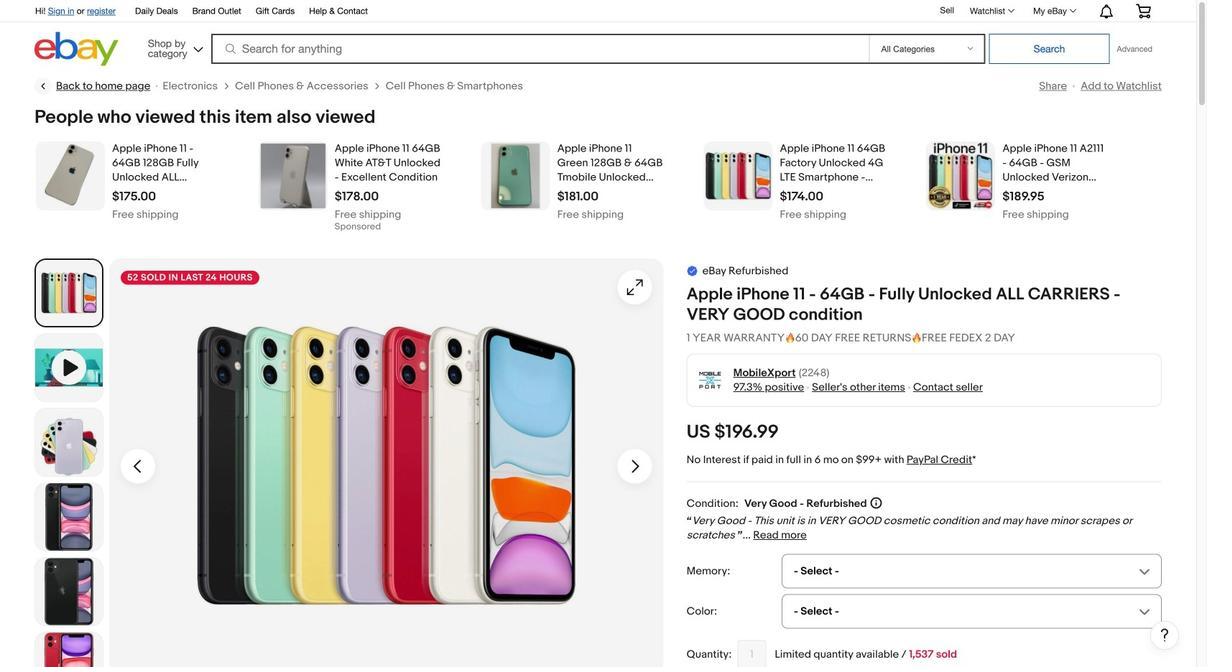 Task type: vqa. For each thing, say whether or not it's contained in the screenshot.
"Account" navigation
yes



Task type: locate. For each thing, give the bounding box(es) containing it.
your shopping cart image
[[1135, 4, 1152, 18]]

Search for anything text field
[[213, 35, 866, 63]]

picture 1 of 10 image
[[37, 262, 101, 325]]

None text field
[[112, 189, 156, 204], [335, 189, 379, 204], [780, 189, 824, 204], [112, 210, 179, 220], [335, 210, 401, 220], [557, 210, 624, 220], [738, 641, 766, 667], [112, 189, 156, 204], [335, 189, 379, 204], [780, 189, 824, 204], [112, 210, 179, 220], [335, 210, 401, 220], [557, 210, 624, 220], [738, 641, 766, 667]]

picture 4 of 10 image
[[35, 558, 103, 626]]

None submit
[[989, 34, 1110, 64]]

None text field
[[557, 189, 599, 204], [1002, 189, 1045, 204], [780, 210, 846, 220], [1002, 210, 1069, 220], [335, 223, 381, 231], [557, 189, 599, 204], [1002, 189, 1045, 204], [780, 210, 846, 220], [1002, 210, 1069, 220], [335, 223, 381, 231]]

banner
[[27, 0, 1162, 70]]

picture 2 of 10 image
[[35, 409, 103, 476]]



Task type: describe. For each thing, give the bounding box(es) containing it.
help, opens dialogs image
[[1158, 628, 1172, 643]]

picture 3 of 10 image
[[35, 484, 103, 551]]

watchlist image
[[1008, 9, 1015, 13]]

picture 5 of 10 image
[[35, 633, 103, 667]]

my ebay image
[[1070, 9, 1076, 13]]

apple iphone 11 - 64gb - fully unlocked all carriers - very good condition - picture 1 of 10 image
[[109, 259, 664, 667]]

video 1 of 1 image
[[35, 334, 103, 402]]

account navigation
[[27, 0, 1162, 22]]

text__icon image
[[687, 265, 698, 276]]



